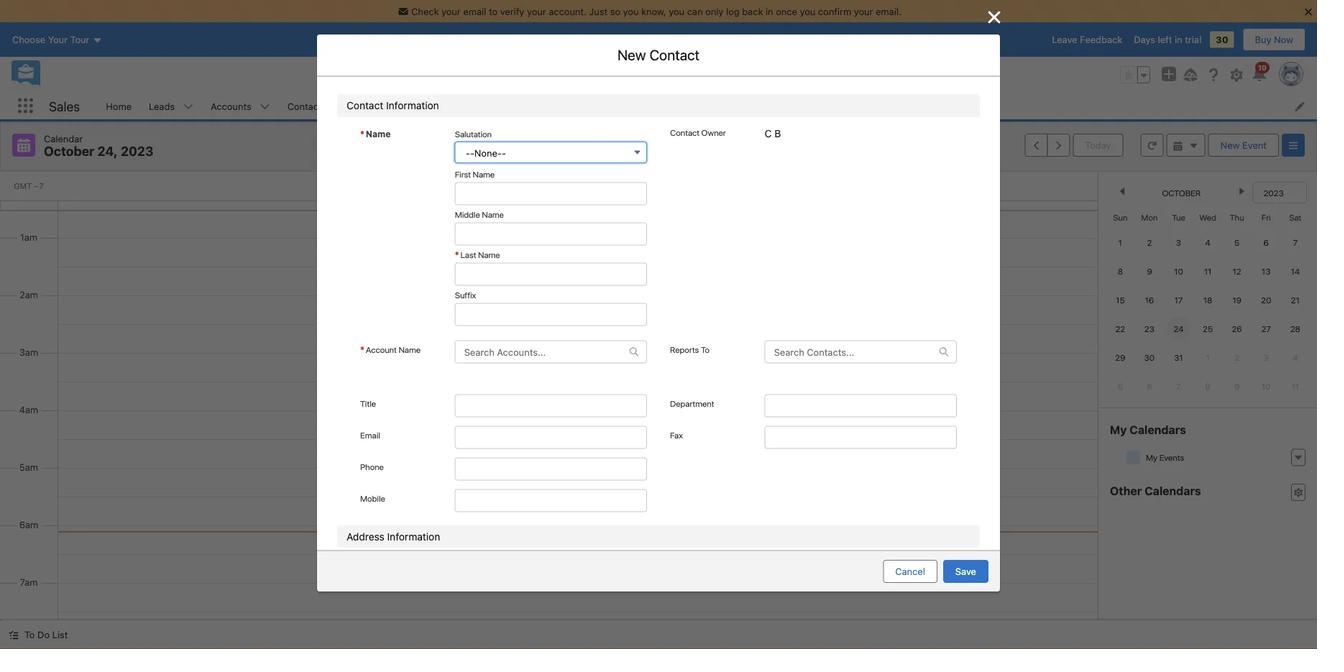 Task type: locate. For each thing, give the bounding box(es) containing it.
once
[[776, 6, 797, 17]]

to right reports
[[701, 345, 710, 355]]

text default image
[[1173, 141, 1183, 151], [1189, 141, 1199, 151], [629, 347, 639, 357], [939, 347, 949, 357], [629, 484, 639, 494], [1294, 488, 1304, 498]]

5 down 29
[[1118, 381, 1123, 391]]

my
[[1110, 423, 1127, 437], [1146, 453, 1158, 463]]

group
[[1120, 66, 1151, 83], [1025, 134, 1070, 157]]

0 horizontal spatial 7
[[1177, 381, 1181, 391]]

1 horizontal spatial event
[[657, 58, 692, 75]]

text default image inside to do list button
[[9, 630, 19, 640]]

21
[[1291, 295, 1300, 305]]

calendars up "my events"
[[1130, 423, 1187, 437]]

calendars down "events"
[[1145, 484, 1202, 498]]

7
[[1293, 237, 1298, 247], [1177, 381, 1181, 391]]

1 vertical spatial date
[[454, 280, 471, 290]]

leads list item
[[140, 93, 202, 119]]

feedback
[[1080, 34, 1123, 45]]

1 vertical spatial october
[[1163, 188, 1201, 198]]

date group
[[447, 216, 542, 255], [447, 277, 542, 315]]

0 vertical spatial in
[[766, 6, 774, 17]]

date
[[454, 219, 471, 229], [454, 280, 471, 290]]

0 vertical spatial calendars
[[1130, 423, 1187, 437]]

24 down "--none--" popup button
[[583, 181, 594, 192]]

0 vertical spatial 11
[[1204, 266, 1212, 276]]

1 horizontal spatial my
[[1146, 453, 1158, 463]]

1 * time from the top
[[549, 219, 572, 229]]

6 up my calendars
[[1147, 381, 1153, 391]]

in right back
[[766, 6, 774, 17]]

tue for tue
[[1172, 212, 1186, 222]]

* down location text field
[[549, 219, 552, 229]]

save for save & new
[[953, 563, 974, 574]]

leave
[[1052, 34, 1078, 45]]

today button
[[1073, 134, 1124, 157]]

0 vertical spatial other
[[1110, 484, 1142, 498]]

all-day event
[[349, 340, 399, 350]]

in right left
[[1175, 34, 1183, 45]]

0 horizontal spatial 5
[[1118, 381, 1123, 391]]

complete
[[447, 142, 483, 152]]

group down days on the top right
[[1120, 66, 1151, 83]]

1 horizontal spatial 30
[[1216, 34, 1229, 45]]

save button for save & new
[[941, 557, 986, 580]]

contacts image
[[450, 480, 467, 497]]

1 vertical spatial my
[[1146, 453, 1158, 463]]

0 vertical spatial 3
[[1176, 237, 1182, 247]]

1 vertical spatial new event
[[1221, 140, 1267, 151]]

your left email.
[[854, 6, 873, 17]]

home link
[[97, 93, 140, 119]]

13
[[1262, 266, 1271, 276]]

0 horizontal spatial group
[[1025, 134, 1070, 157]]

0 horizontal spatial text default image
[[9, 630, 19, 640]]

to left do
[[24, 630, 35, 640]]

1 vertical spatial tue
[[1172, 212, 1186, 222]]

other down mobile
[[335, 541, 362, 553]]

0 horizontal spatial 1
[[1119, 237, 1123, 247]]

4 down the 28
[[1293, 352, 1298, 362]]

Description text field
[[447, 392, 647, 432]]

2 you from the left
[[669, 6, 685, 17]]

tue inside "grid"
[[1172, 212, 1186, 222]]

account.
[[549, 6, 587, 17]]

just
[[589, 6, 608, 17]]

* left account on the bottom left of page
[[360, 345, 364, 355]]

other for other information
[[335, 541, 362, 553]]

name right last
[[478, 250, 500, 260]]

name right first on the left top of page
[[473, 169, 495, 179]]

1 your from the left
[[442, 6, 461, 17]]

2 horizontal spatial you
[[800, 6, 816, 17]]

1 horizontal spatial 10
[[1262, 381, 1271, 391]]

24 down 17
[[1174, 324, 1184, 334]]

Phone telephone field
[[455, 458, 647, 481]]

1 vertical spatial text default image
[[470, 486, 480, 496]]

other down hide items icon
[[1110, 484, 1142, 498]]

name down opportunities at the top
[[366, 129, 391, 139]]

0 horizontal spatial 24
[[583, 181, 594, 192]]

28
[[1291, 324, 1301, 334]]

calendar october 24, 2023
[[44, 133, 154, 159]]

accounts list item
[[202, 93, 279, 119]]

time up suffix text box
[[554, 280, 572, 290]]

1 horizontal spatial your
[[527, 6, 546, 17]]

7 down the 31
[[1177, 381, 1181, 391]]

1 horizontal spatial 6
[[1264, 237, 1269, 247]]

0 vertical spatial * time
[[549, 219, 572, 229]]

10 down '27'
[[1262, 381, 1271, 391]]

2 horizontal spatial your
[[854, 6, 873, 17]]

event inside button
[[1243, 140, 1267, 151]]

2 vertical spatial text default image
[[9, 630, 19, 640]]

*
[[670, 122, 674, 132], [360, 129, 364, 139], [549, 219, 552, 229], [455, 250, 459, 260], [549, 280, 552, 290], [360, 345, 364, 355]]

october
[[44, 143, 94, 159], [1163, 188, 1201, 198]]

1 vertical spatial 9
[[1235, 381, 1240, 391]]

4 down wed
[[1206, 237, 1211, 247]]

None text field
[[447, 232, 542, 255]]

name for account name
[[399, 345, 421, 355]]

31
[[1175, 352, 1184, 362]]

1 horizontal spatial group
[[1120, 66, 1151, 83]]

date up suffix
[[454, 280, 471, 290]]

fax
[[670, 430, 683, 441]]

list item
[[525, 93, 585, 119]]

3 you from the left
[[800, 6, 816, 17]]

0 vertical spatial date
[[454, 219, 471, 229]]

1 vertical spatial 8
[[1206, 381, 1211, 391]]

None text field
[[447, 292, 542, 315]]

tue down "--none--" popup button
[[562, 181, 580, 192]]

tue right mon in the top right of the page
[[1172, 212, 1186, 222]]

2 * time from the top
[[549, 280, 572, 290]]

1 you from the left
[[623, 6, 639, 17]]

new event button
[[1209, 134, 1279, 157]]

time down first name text box
[[554, 219, 572, 229]]

1 vertical spatial 6
[[1147, 381, 1153, 391]]

cancel button
[[883, 560, 938, 583]]

mon
[[1142, 212, 1158, 222]]

contact up search... button on the top
[[650, 46, 700, 63]]

1 vertical spatial calendar
[[44, 133, 83, 144]]

11 up 18
[[1204, 266, 1212, 276]]

15
[[1116, 295, 1125, 305]]

sun
[[1113, 212, 1128, 222]]

october left 24,
[[44, 143, 94, 159]]

* time up suffix text box
[[549, 280, 572, 290]]

1 vertical spatial event
[[1243, 140, 1267, 151]]

6 down fri at the right top of page
[[1264, 237, 1269, 247]]

0 horizontal spatial 2
[[1147, 237, 1152, 247]]

1 vertical spatial 10
[[1262, 381, 1271, 391]]

field.
[[500, 142, 518, 152]]

buy
[[1255, 34, 1272, 45]]

0 horizontal spatial event
[[378, 340, 399, 350]]

1 horizontal spatial october
[[1163, 188, 1201, 198]]

time
[[554, 219, 572, 229], [554, 280, 572, 290]]

9 down '26'
[[1235, 381, 1240, 391]]

24
[[583, 181, 594, 192], [1174, 324, 1184, 334]]

leave feedback
[[1052, 34, 1123, 45]]

group left today
[[1025, 134, 1070, 157]]

2 down mon in the top right of the page
[[1147, 237, 1152, 247]]

0 vertical spatial my
[[1110, 423, 1127, 437]]

verify
[[500, 6, 525, 17]]

First Name text field
[[455, 182, 647, 205]]

24 cell
[[1164, 314, 1194, 343]]

7 down the sat at top
[[1293, 237, 1298, 247]]

new event inside button
[[1221, 140, 1267, 151]]

calendar inside calendar october 24, 2023
[[44, 133, 83, 144]]

you right once
[[800, 6, 816, 17]]

you left can
[[669, 6, 685, 17]]

8 up "15"
[[1118, 266, 1123, 276]]

only
[[706, 6, 724, 17]]

inverse image
[[986, 9, 1003, 26]]

0 vertical spatial 6
[[1264, 237, 1269, 247]]

11
[[1204, 266, 1212, 276], [1292, 381, 1300, 391]]

your right "verify"
[[527, 6, 546, 17]]

3 down '27'
[[1264, 352, 1269, 362]]

name right middle
[[482, 210, 504, 220]]

1 vertical spatial 3
[[1264, 352, 1269, 362]]

new inside save & new button
[[903, 563, 923, 574]]

my right hide items icon
[[1146, 453, 1158, 463]]

name for first name
[[473, 169, 495, 179]]

now
[[1274, 34, 1294, 45]]

30 down the 23
[[1145, 352, 1155, 362]]

contact for contact owner
[[670, 127, 700, 137]]

9 up 16
[[1147, 266, 1153, 276]]

date up last
[[454, 219, 471, 229]]

17
[[1175, 295, 1183, 305]]

0 horizontal spatial 9
[[1147, 266, 1153, 276]]

1 vertical spatial 11
[[1292, 381, 1300, 391]]

to right assigned at the top right of page
[[712, 122, 721, 132]]

0 horizontal spatial october
[[44, 143, 94, 159]]

contact left owner
[[670, 127, 700, 137]]

other information
[[335, 541, 417, 553]]

Suffix text field
[[455, 303, 647, 326]]

1 vertical spatial * time
[[549, 280, 572, 290]]

day
[[362, 340, 376, 350]]

to
[[712, 122, 721, 132], [701, 345, 710, 355], [373, 452, 384, 464], [24, 630, 35, 640]]

contacts list item
[[279, 93, 354, 119]]

sales
[[49, 98, 80, 114]]

16
[[1145, 295, 1154, 305]]

my for my events
[[1146, 453, 1158, 463]]

calendar up subject
[[335, 93, 377, 105]]

1 horizontal spatial 11
[[1292, 381, 1300, 391]]

1 vertical spatial calendars
[[1145, 484, 1202, 498]]

to do list
[[24, 630, 68, 640]]

days
[[1134, 34, 1156, 45]]

0 horizontal spatial 6
[[1147, 381, 1153, 391]]

to inside button
[[24, 630, 35, 640]]

calendar
[[335, 93, 377, 105], [44, 133, 83, 144]]

1 vertical spatial time
[[554, 280, 572, 290]]

tue 24
[[562, 181, 594, 192]]

opportunities list item
[[354, 93, 450, 119]]

buy now
[[1255, 34, 1294, 45]]

Location text field
[[447, 183, 647, 206]]

address information
[[347, 531, 440, 543]]

6
[[1264, 237, 1269, 247], [1147, 381, 1153, 391]]

0 vertical spatial calendar
[[335, 93, 377, 105]]

2023
[[121, 143, 154, 159]]

1 vertical spatial in
[[1175, 34, 1183, 45]]

contact
[[650, 46, 700, 63], [347, 100, 384, 111], [670, 127, 700, 137]]

calendar down the 'sales'
[[44, 133, 83, 144]]

* time
[[549, 219, 572, 229], [549, 280, 572, 290]]

0 horizontal spatial 8
[[1118, 266, 1123, 276]]

1 horizontal spatial 7
[[1293, 237, 1298, 247]]

reports
[[670, 345, 699, 355]]

1 vertical spatial group
[[1025, 134, 1070, 157]]

1 vertical spatial 24
[[1174, 324, 1184, 334]]

my for my calendars
[[1110, 423, 1127, 437]]

save button for cancel
[[943, 560, 989, 583]]

30 right "trial" on the top of page
[[1216, 34, 1229, 45]]

1 vertical spatial date group
[[447, 277, 542, 315]]

1 horizontal spatial 3
[[1264, 352, 1269, 362]]

your left the email
[[442, 6, 461, 17]]

Mobile telephone field
[[455, 489, 647, 512]]

october up wed
[[1163, 188, 1201, 198]]

Middle Name text field
[[455, 223, 647, 246]]

0 horizontal spatial calendar
[[44, 133, 83, 144]]

you
[[623, 6, 639, 17], [669, 6, 685, 17], [800, 6, 816, 17]]

0 vertical spatial 2
[[1147, 237, 1152, 247]]

22
[[1116, 324, 1126, 334]]

0 horizontal spatial you
[[623, 6, 639, 17]]

0 vertical spatial 30
[[1216, 34, 1229, 45]]

text default image
[[1294, 453, 1304, 463], [470, 486, 480, 496], [9, 630, 19, 640]]

1 horizontal spatial calendar
[[335, 93, 377, 105]]

2 vertical spatial contact
[[670, 127, 700, 137]]

8 down 25
[[1206, 381, 1211, 391]]

0 vertical spatial october
[[44, 143, 94, 159]]

2 vertical spatial event
[[378, 340, 399, 350]]

5am
[[19, 462, 38, 472]]

0 vertical spatial date group
[[447, 216, 542, 255]]

mobile
[[360, 494, 385, 504]]

complete this field.
[[447, 142, 518, 152]]

1 vertical spatial other
[[335, 541, 362, 553]]

1 vertical spatial contact
[[347, 100, 384, 111]]

check
[[411, 6, 439, 17]]

calendars for other calendars
[[1145, 484, 1202, 498]]

19
[[1233, 295, 1242, 305]]

grid
[[1106, 206, 1310, 401]]

contact up subject
[[347, 100, 384, 111]]

0 horizontal spatial 3
[[1176, 237, 1182, 247]]

tue for tue 24
[[562, 181, 580, 192]]

name right account on the bottom left of page
[[399, 345, 421, 355]]

0 horizontal spatial my
[[1110, 423, 1127, 437]]

0 vertical spatial event
[[657, 58, 692, 75]]

10 up 17
[[1174, 266, 1184, 276]]

none-
[[474, 148, 502, 159]]

1 vertical spatial 2
[[1235, 352, 1240, 362]]

2 down '26'
[[1235, 352, 1240, 362]]

save & new button
[[858, 557, 935, 580]]

1 horizontal spatial text default image
[[470, 486, 480, 496]]

1 vertical spatial 5
[[1118, 381, 1123, 391]]

0 horizontal spatial tue
[[562, 181, 580, 192]]

All-Day Event checkbox
[[447, 338, 459, 350]]

list
[[97, 93, 1318, 119]]

my up hide items icon
[[1110, 423, 1127, 437]]

leave feedback link
[[1052, 34, 1123, 45]]

1 down sun
[[1119, 237, 1123, 247]]

0 horizontal spatial 30
[[1145, 352, 1155, 362]]

0 vertical spatial 8
[[1118, 266, 1123, 276]]

contacts
[[287, 101, 327, 111]]

you right so
[[623, 6, 639, 17]]

0 horizontal spatial other
[[335, 541, 362, 553]]

18
[[1204, 295, 1213, 305]]

3
[[1176, 237, 1182, 247], [1264, 352, 1269, 362]]

1 down 25
[[1206, 352, 1210, 362]]

3 up 17
[[1176, 237, 1182, 247]]

0 vertical spatial 5
[[1235, 237, 1240, 247]]

new
[[618, 46, 646, 63], [625, 58, 654, 75], [1221, 140, 1240, 151], [903, 563, 923, 574]]

inverse image
[[986, 9, 1003, 26]]

2 time from the top
[[554, 280, 572, 290]]

* down 'calendar details'
[[360, 129, 364, 139]]

1 horizontal spatial new event
[[1221, 140, 1267, 151]]

0 vertical spatial 1
[[1119, 237, 1123, 247]]

to down the email
[[373, 452, 384, 464]]

7am
[[20, 577, 38, 588]]

0 vertical spatial 10
[[1174, 266, 1184, 276]]

* time down first name text box
[[549, 219, 572, 229]]

0 vertical spatial text default image
[[1294, 453, 1304, 463]]

2 date group from the top
[[447, 277, 542, 315]]

cancel
[[896, 566, 925, 577]]

1 horizontal spatial 1
[[1206, 352, 1210, 362]]

11 down the 28
[[1292, 381, 1300, 391]]

information for address information
[[387, 531, 440, 543]]

23
[[1145, 324, 1155, 334]]

5 down thu
[[1235, 237, 1240, 247]]

Title text field
[[455, 395, 647, 418]]



Task type: vqa. For each thing, say whether or not it's contained in the screenshot.
topmost "My"
yes



Task type: describe. For each thing, give the bounding box(es) containing it.
know,
[[642, 6, 666, 17]]

calendar details
[[335, 93, 411, 105]]

first
[[455, 169, 471, 179]]

calendar for details
[[335, 93, 377, 105]]

24,
[[97, 143, 118, 159]]

first name
[[455, 169, 495, 179]]

department
[[670, 399, 715, 409]]

0 horizontal spatial 4
[[1206, 237, 1211, 247]]

assigned
[[676, 122, 710, 132]]

* left last
[[455, 250, 459, 260]]

Last Name text field
[[455, 263, 647, 286]]

c b
[[765, 127, 781, 139]]

accounts
[[211, 101, 251, 111]]

events
[[1160, 453, 1185, 463]]

27
[[1262, 324, 1271, 334]]

to for reports to
[[701, 345, 710, 355]]

0 horizontal spatial 10
[[1174, 266, 1184, 276]]

1 date from the top
[[454, 219, 471, 229]]

to for assigned to
[[712, 122, 721, 132]]

Search Accounts... text field
[[456, 341, 629, 363]]

search... button
[[493, 63, 780, 86]]

email.
[[876, 6, 902, 17]]

14
[[1291, 266, 1300, 276]]

2am
[[19, 289, 38, 300]]

to
[[489, 6, 498, 17]]

trial
[[1185, 34, 1202, 45]]

b
[[775, 127, 781, 139]]

information for other information
[[364, 541, 417, 553]]

25
[[1203, 324, 1213, 334]]

name for last name
[[478, 250, 500, 260]]

phone
[[360, 462, 384, 472]]

0 horizontal spatial in
[[766, 6, 774, 17]]

contact information
[[347, 100, 439, 111]]

home
[[106, 101, 132, 111]]

1 - from the left
[[466, 148, 470, 159]]

2 horizontal spatial text default image
[[1294, 453, 1304, 463]]

details
[[380, 93, 411, 105]]

20
[[1261, 295, 1272, 305]]

1 vertical spatial 4
[[1293, 352, 1298, 362]]

salutation
[[455, 129, 492, 139]]

new inside new event button
[[1221, 140, 1240, 151]]

Email text field
[[455, 426, 647, 449]]

to do list button
[[0, 621, 77, 649]]

calendar for october
[[44, 133, 83, 144]]

log
[[726, 6, 740, 17]]

new contact
[[618, 46, 700, 63]]

1am
[[20, 232, 37, 242]]

left
[[1158, 34, 1173, 45]]

do
[[37, 630, 50, 640]]

other for other calendars
[[1110, 484, 1142, 498]]

check your email to verify your account. just so you know, you can only log back in once you confirm your email.
[[411, 6, 902, 17]]

so
[[610, 6, 621, 17]]

contact owner
[[670, 127, 726, 137]]

1 vertical spatial 1
[[1206, 352, 1210, 362]]

this
[[485, 142, 499, 152]]

1 vertical spatial 30
[[1145, 352, 1155, 362]]

account name
[[366, 345, 421, 355]]

save for cancel
[[956, 566, 977, 577]]

12
[[1233, 266, 1242, 276]]

account
[[366, 345, 397, 355]]

4am
[[19, 404, 38, 415]]

3 - from the left
[[502, 148, 506, 159]]

gmt
[[14, 182, 32, 191]]

my calendars
[[1110, 423, 1187, 437]]

grid containing sun
[[1106, 206, 1310, 401]]

all-
[[349, 340, 362, 350]]

1 horizontal spatial 8
[[1206, 381, 1211, 391]]

&
[[894, 563, 901, 574]]

−7
[[34, 182, 44, 191]]

Department text field
[[765, 395, 957, 418]]

opportunities link
[[354, 93, 431, 119]]

1 horizontal spatial 5
[[1235, 237, 1240, 247]]

opportunities
[[363, 101, 422, 111]]

list
[[52, 630, 68, 640]]

3 your from the left
[[854, 6, 873, 17]]

24 inside cell
[[1174, 324, 1184, 334]]

save inside button
[[871, 563, 892, 574]]

3am
[[19, 347, 38, 357]]

october inside calendar october 24, 2023
[[44, 143, 94, 159]]

0 horizontal spatial 11
[[1204, 266, 1212, 276]]

0 vertical spatial 24
[[583, 181, 594, 192]]

middle
[[455, 210, 480, 220]]

list containing home
[[97, 93, 1318, 119]]

sat
[[1290, 212, 1302, 222]]

last name
[[461, 250, 500, 260]]

1 horizontal spatial in
[[1175, 34, 1183, 45]]

Reports To text field
[[766, 341, 939, 363]]

description
[[349, 396, 391, 406]]

2 - from the left
[[470, 148, 475, 159]]

middle name
[[455, 210, 504, 220]]

1 vertical spatial 7
[[1177, 381, 1181, 391]]

2 date from the top
[[454, 280, 471, 290]]

name for * name
[[366, 129, 391, 139]]

leads link
[[140, 93, 183, 119]]

leads
[[149, 101, 175, 111]]

* name
[[360, 129, 391, 139]]

* left assigned at the top right of page
[[670, 122, 674, 132]]

contact for contact information
[[347, 100, 384, 111]]

owner
[[702, 127, 726, 137]]

* up suffix text box
[[549, 280, 552, 290]]

days left in trial
[[1134, 34, 1202, 45]]

0 vertical spatial 7
[[1293, 237, 1298, 247]]

search...
[[521, 69, 559, 80]]

email
[[360, 430, 380, 441]]

0 vertical spatial contact
[[650, 46, 700, 63]]

2 your from the left
[[527, 6, 546, 17]]

email
[[463, 6, 486, 17]]

save & new
[[871, 563, 923, 574]]

can
[[687, 6, 703, 17]]

hide items image
[[1126, 451, 1141, 465]]

contacts link
[[279, 93, 335, 119]]

calendars for my calendars
[[1130, 423, 1187, 437]]

0 vertical spatial 9
[[1147, 266, 1153, 276]]

0 vertical spatial group
[[1120, 66, 1151, 83]]

name for middle name
[[482, 210, 504, 220]]

my events
[[1146, 453, 1185, 463]]

confirm
[[818, 6, 852, 17]]

1 horizontal spatial 9
[[1235, 381, 1240, 391]]

1 date group from the top
[[447, 216, 542, 255]]

last
[[461, 250, 476, 260]]

related
[[335, 452, 370, 464]]

gmt −7
[[14, 182, 44, 191]]

information for contact information
[[386, 100, 439, 111]]

--none--
[[466, 148, 506, 159]]

1 time from the top
[[554, 219, 572, 229]]

Fax telephone field
[[765, 426, 957, 449]]

to for related to
[[373, 452, 384, 464]]

29
[[1116, 352, 1126, 362]]

suffix
[[455, 290, 476, 300]]

0 horizontal spatial new event
[[625, 58, 692, 75]]

address
[[347, 531, 385, 543]]



